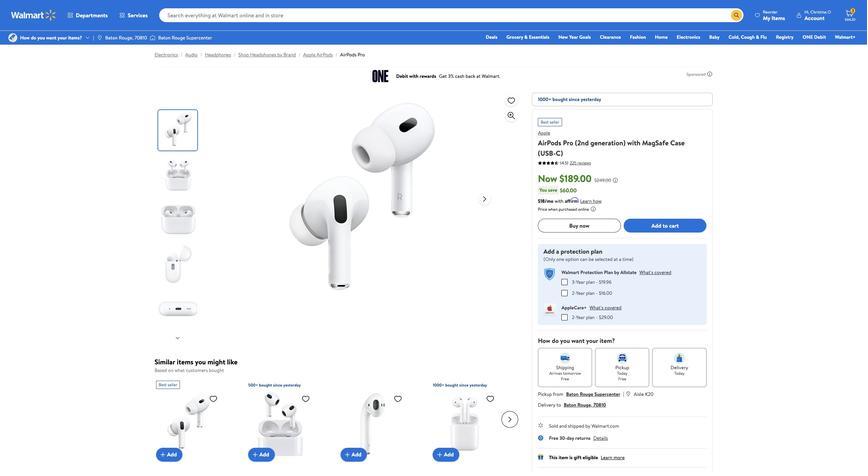 Task type: vqa. For each thing, say whether or not it's contained in the screenshot.
"available" inside delivery not available
no



Task type: locate. For each thing, give the bounding box(es) containing it.
2 product group from the left
[[248, 378, 326, 472]]

registry link
[[773, 33, 797, 41]]

do for how do you want your items?
[[31, 34, 36, 41]]

0 horizontal spatial rouge,
[[119, 34, 134, 41]]

1000+ bought since yesterday
[[538, 96, 602, 103], [433, 382, 487, 388]]

cold, cough & flu link
[[726, 33, 771, 41]]

headphones left shop on the left top
[[205, 51, 231, 58]]

ad disclaimer and feedback image
[[708, 71, 713, 77]]

shop
[[239, 51, 249, 58]]

electronics left audio
[[155, 51, 178, 58]]

gifting made easy image
[[538, 454, 544, 460]]

learn inside button
[[581, 198, 592, 205]]

1 horizontal spatial airpods
[[340, 51, 357, 58]]

christina
[[811, 9, 827, 15]]

add to cart image
[[159, 451, 167, 459], [344, 451, 352, 459]]

services button
[[114, 7, 154, 24]]

best seller down on
[[159, 382, 177, 388]]

$16.00
[[599, 290, 613, 297]]

learn up online
[[581, 198, 592, 205]]

reorder
[[764, 9, 778, 15]]

/ right the brand
[[299, 51, 301, 58]]

& right grocery
[[525, 34, 528, 41]]

0 horizontal spatial with
[[555, 198, 564, 205]]

0 horizontal spatial to
[[557, 402, 561, 409]]

home
[[656, 34, 668, 41]]

applecare+
[[562, 304, 587, 311]]

baton rouge, 70810
[[105, 34, 147, 41]]

2 headphones from the left
[[250, 51, 276, 58]]

what's covered button right allstate
[[640, 269, 672, 276]]

want for item?
[[572, 337, 585, 345]]

essentials
[[529, 34, 550, 41]]

year down applecare+ at the bottom right of page
[[576, 314, 585, 321]]

1 vertical spatial rouge,
[[578, 402, 593, 409]]

0 vertical spatial learn
[[581, 198, 592, 205]]

you
[[37, 34, 45, 41], [561, 337, 570, 345], [195, 357, 206, 367]]

delivery to baton rouge, 70810
[[538, 402, 606, 409]]

0 horizontal spatial what's covered button
[[590, 304, 622, 311]]

airpods
[[317, 51, 333, 58], [340, 51, 357, 58], [538, 138, 562, 148]]

0 vertical spatial with
[[628, 138, 641, 148]]

time)
[[623, 256, 634, 263]]

buy now button
[[538, 219, 621, 233]]

a right (only
[[557, 247, 560, 256]]

0 horizontal spatial you
[[37, 34, 45, 41]]

1 - from the top
[[596, 279, 598, 286]]

you inside similar items you might like based on what customers bought
[[195, 357, 206, 367]]

1 vertical spatial learn
[[601, 454, 613, 461]]

1 horizontal spatial want
[[572, 337, 585, 345]]

can
[[581, 256, 588, 263]]

|
[[93, 34, 94, 41], [624, 390, 625, 398]]

best down based
[[159, 382, 167, 388]]

by right shipped
[[586, 423, 591, 430]]

pickup inside the pickup from baton rouge supercenter |
[[538, 391, 552, 398]]

/ left shop on the left top
[[234, 51, 236, 58]]

cough
[[742, 34, 755, 41]]

1 horizontal spatial best seller
[[541, 119, 560, 125]]

 image for baton
[[97, 35, 102, 41]]

hi, christina o account
[[805, 9, 832, 22]]

you for how do you want your item?
[[561, 337, 570, 345]]

add to cart image for 500+
[[251, 451, 260, 459]]

baby
[[710, 34, 720, 41]]

how down the apple_care logo
[[538, 337, 551, 345]]

1 product group from the left
[[156, 378, 233, 472]]

services
[[128, 11, 148, 19]]

1 horizontal spatial to
[[663, 222, 668, 230]]

online
[[579, 206, 590, 212]]

1 horizontal spatial product group
[[248, 378, 326, 472]]

pickup for pickup from baton rouge supercenter |
[[538, 391, 552, 398]]

0 horizontal spatial since
[[273, 382, 282, 388]]

clearance link
[[597, 33, 625, 41]]

to left 'cart'
[[663, 222, 668, 230]]

covered up "$29.00"
[[605, 304, 622, 311]]

2 2- from the top
[[572, 314, 576, 321]]

year down walmart
[[576, 279, 585, 286]]

1 horizontal spatial since
[[460, 382, 469, 388]]

500+
[[248, 382, 258, 388]]

1 vertical spatial how
[[538, 337, 551, 345]]

1 horizontal spatial what's
[[640, 269, 654, 276]]

apple_care logo image
[[544, 304, 556, 316]]

1 horizontal spatial supercenter
[[595, 391, 621, 398]]

3 add button from the left
[[341, 448, 367, 462]]

walmart protection plan by allstate what's covered
[[562, 269, 672, 276]]

intent image for delivery image
[[674, 353, 686, 364]]

| right "items?"
[[93, 34, 94, 41]]

best
[[541, 119, 549, 125], [159, 382, 167, 388]]

add to cart button
[[624, 219, 707, 233]]

1 vertical spatial seller
[[168, 382, 177, 388]]

your for items?
[[58, 34, 67, 41]]

1 vertical spatial -
[[596, 290, 598, 297]]

pro
[[358, 51, 365, 58], [563, 138, 574, 148]]

1 horizontal spatial with
[[628, 138, 641, 148]]

2 vertical spatial by
[[586, 423, 591, 430]]

- left $19.96
[[596, 279, 598, 286]]

2 add to cart image from the left
[[344, 451, 352, 459]]

0 horizontal spatial seller
[[168, 382, 177, 388]]

airpods pro (2nd generation) with magsafe case (usb‑c) - image 5 of 6 image
[[158, 289, 199, 329]]

electronics for electronics
[[677, 34, 701, 41]]

how down walmart 'image'
[[20, 34, 30, 41]]

a right "at"
[[620, 256, 622, 263]]

apple airpods with charging case (2nd generation) image
[[433, 392, 498, 456]]

what's covered button for applecare+
[[590, 304, 622, 311]]

/ left audio
[[181, 51, 183, 58]]

based
[[155, 367, 167, 374]]

learn left the more at the bottom right of page
[[601, 454, 613, 461]]

want down 2-year plan - $29.00
[[572, 337, 585, 345]]

1 horizontal spatial 1000+ bought since yesterday
[[538, 96, 602, 103]]

add to cart image for 1000+
[[436, 451, 444, 459]]

free left 30-
[[549, 435, 559, 442]]

by right plan
[[615, 269, 620, 276]]

2-year plan - $16.00
[[572, 290, 613, 297]]

0 horizontal spatial pickup
[[538, 391, 552, 398]]

covered right allstate
[[655, 269, 672, 276]]

reorder my items
[[764, 9, 786, 22]]

baby link
[[707, 33, 723, 41]]

0 horizontal spatial airpods
[[317, 51, 333, 58]]

best seller
[[541, 119, 560, 125], [159, 382, 177, 388]]

today down intent image for delivery
[[675, 370, 685, 376]]

free down intent image for pickup
[[619, 376, 627, 382]]

electronics link left the "baby" link
[[674, 33, 704, 41]]

today down intent image for pickup
[[618, 370, 628, 376]]

baton rouge supercenter button
[[567, 391, 621, 398]]

add to favorites list, apple airpods (3rd generation) wireless earbuds with lightning charging case image
[[302, 395, 310, 403]]

intent image for pickup image
[[617, 353, 628, 364]]

1 horizontal spatial free
[[562, 376, 570, 382]]

your left item?
[[587, 337, 599, 345]]

2 vertical spatial you
[[195, 357, 206, 367]]

with up price when purchased online
[[555, 198, 564, 205]]

2 add button from the left
[[248, 448, 275, 462]]

seller up 'apple' link
[[550, 119, 560, 125]]

 image
[[8, 33, 17, 42], [97, 35, 102, 41]]

0 horizontal spatial add to cart image
[[251, 451, 260, 459]]

 image down departments
[[97, 35, 102, 41]]

delivery for today
[[671, 364, 689, 371]]

sponsored
[[687, 71, 706, 77]]

pickup from baton rouge supercenter |
[[538, 390, 625, 398]]

magsafe
[[643, 138, 669, 148]]

apple airpods (3rd generation) wireless earbuds with lightning charging case image
[[248, 392, 313, 456]]

to down from
[[557, 402, 561, 409]]

70810
[[135, 34, 147, 41], [594, 402, 606, 409]]

1 vertical spatial to
[[557, 402, 561, 409]]

1 horizontal spatial what's covered button
[[640, 269, 672, 276]]

add to cart image
[[251, 451, 260, 459], [436, 451, 444, 459]]

plan for $16.00
[[586, 290, 595, 297]]

0 horizontal spatial how
[[20, 34, 30, 41]]

do
[[31, 34, 36, 41], [552, 337, 559, 345]]

your left "items?"
[[58, 34, 67, 41]]

1 today from the left
[[618, 370, 628, 376]]

when
[[549, 206, 558, 212]]

next media item image
[[481, 195, 489, 203]]

airpods right apple airpods link
[[340, 51, 357, 58]]

1 horizontal spatial electronics
[[677, 34, 701, 41]]

next image image
[[175, 336, 180, 341]]

audio
[[185, 51, 198, 58]]

today for delivery
[[675, 370, 685, 376]]

with left magsafe
[[628, 138, 641, 148]]

1 vertical spatial what's
[[590, 304, 604, 311]]

0 vertical spatial want
[[46, 34, 56, 41]]

0 vertical spatial 1000+ bought since yesterday
[[538, 96, 602, 103]]

airpods pro (2nd generation) with magsafe case (usb‑c) - image 4 of 6 image
[[158, 244, 199, 285]]

5 / from the left
[[336, 51, 338, 58]]

1 2- from the top
[[572, 290, 576, 297]]

2-Year plan - $16.00 checkbox
[[562, 290, 568, 296]]

home link
[[652, 33, 671, 41]]

delivery for to
[[538, 402, 556, 409]]

add to cart image for 'apple airpods pro (2nd generation) - lightning' image
[[159, 451, 167, 459]]

intent image for shipping image
[[560, 353, 571, 364]]

2-
[[572, 290, 576, 297], [572, 314, 576, 321]]

2 - from the top
[[596, 290, 598, 297]]

to for add
[[663, 222, 668, 230]]

right replacement airpod - 2nd generation - a2032 image
[[341, 392, 405, 456]]

what's covered button for walmart protection plan by allstate
[[640, 269, 672, 276]]

1 vertical spatial by
[[615, 269, 620, 276]]

seller down on
[[168, 382, 177, 388]]

learn more about strikethrough prices image
[[613, 178, 619, 183]]

airpods up (usb‑c)
[[538, 138, 562, 148]]

pickup left from
[[538, 391, 552, 398]]

supercenter up audio link
[[186, 34, 212, 41]]

1 add to cart image from the left
[[159, 451, 167, 459]]

2 add to cart image from the left
[[436, 451, 444, 459]]

0 vertical spatial delivery
[[671, 364, 689, 371]]

walmart image
[[11, 10, 56, 21]]

0 horizontal spatial by
[[278, 51, 283, 58]]

4 add button from the left
[[433, 448, 460, 462]]

0 vertical spatial seller
[[550, 119, 560, 125]]

you up customers
[[195, 357, 206, 367]]

0 vertical spatial apple
[[303, 51, 316, 58]]

0 vertical spatial 2-
[[572, 290, 576, 297]]

1 horizontal spatial add to cart image
[[436, 451, 444, 459]]

3-
[[572, 279, 576, 286]]

do down walmart 'image'
[[31, 34, 36, 41]]

2 horizontal spatial since
[[569, 96, 580, 103]]

one debit link
[[800, 33, 830, 41]]

1 vertical spatial with
[[555, 198, 564, 205]]

apple airpods pro (2nd generation) - lightning image
[[156, 392, 220, 456]]

0 vertical spatial 70810
[[135, 34, 147, 41]]

/ left airpods pro link on the top left of page
[[336, 51, 338, 58]]

apple right the brand
[[303, 51, 316, 58]]

bought inside similar items you might like based on what customers bought
[[209, 367, 224, 374]]

$18/mo
[[538, 198, 554, 205]]

1 horizontal spatial add to cart image
[[344, 451, 352, 459]]

2- right 2-year plan - $16.00 option
[[572, 290, 576, 297]]

yesterday
[[581, 96, 602, 103], [283, 382, 301, 388], [470, 382, 487, 388]]

product group
[[156, 378, 233, 472], [248, 378, 326, 472], [433, 378, 510, 472]]

do for how do you want your item?
[[552, 337, 559, 345]]

rouge
[[172, 34, 185, 41], [580, 391, 594, 398]]

1 horizontal spatial pro
[[563, 138, 574, 148]]

 image
[[150, 34, 155, 41]]

2- for 2-year plan - $29.00
[[572, 314, 576, 321]]

- left $16.00
[[596, 290, 598, 297]]

1 horizontal spatial by
[[586, 423, 591, 430]]

0 horizontal spatial best seller
[[159, 382, 177, 388]]

yesterday for 2nd the product 'group' from the right
[[283, 382, 301, 388]]

how for how do you want your item?
[[538, 337, 551, 345]]

1 vertical spatial electronics link
[[155, 51, 178, 58]]

more
[[614, 454, 625, 461]]

rouge, down the pickup from baton rouge supercenter |
[[578, 402, 593, 409]]

rouge,
[[119, 34, 134, 41], [578, 402, 593, 409]]

0 vertical spatial pickup
[[616, 364, 630, 371]]

1 vertical spatial supercenter
[[595, 391, 621, 398]]

airpods inside "apple airpods pro (2nd generation) with magsafe case (usb‑c)"
[[538, 138, 562, 148]]

year right new at top
[[570, 34, 579, 41]]

0 horizontal spatial headphones
[[205, 51, 231, 58]]

- left "$29.00"
[[596, 314, 598, 321]]

1 vertical spatial rouge
[[580, 391, 594, 398]]

plan down "protection"
[[587, 279, 595, 286]]

add to favorites list, right replacement airpod - 2nd generation - a2032 image
[[394, 395, 402, 403]]

1 vertical spatial pro
[[563, 138, 574, 148]]

learn how
[[581, 198, 602, 205]]

rouge, down services popup button
[[119, 34, 134, 41]]

0 horizontal spatial delivery
[[538, 402, 556, 409]]

1 & from the left
[[525, 34, 528, 41]]

returns
[[576, 435, 591, 442]]

new
[[559, 34, 568, 41]]

to inside add to cart button
[[663, 222, 668, 230]]

0 horizontal spatial best
[[159, 382, 167, 388]]

0 vertical spatial what's
[[640, 269, 654, 276]]

headphones right shop on the left top
[[250, 51, 276, 58]]

learn
[[581, 198, 592, 205], [601, 454, 613, 461]]

1 vertical spatial electronics
[[155, 51, 178, 58]]

best up 'apple' link
[[541, 119, 549, 125]]

electronics for electronics / audio / headphones / shop headphones by brand / apple airpods / airpods pro
[[155, 51, 178, 58]]

add for apple airpods (3rd generation) wireless earbuds with lightning charging case image
[[260, 451, 269, 459]]

how for how do you want your items?
[[20, 34, 30, 41]]

today for pickup
[[618, 370, 628, 376]]

0 vertical spatial your
[[58, 34, 67, 41]]

since for apple airpods with charging case (2nd generation) 'image'
[[460, 382, 469, 388]]

1 horizontal spatial a
[[620, 256, 622, 263]]

0 horizontal spatial pro
[[358, 51, 365, 58]]

3 - from the top
[[596, 314, 598, 321]]

add to favorites list, apple airpods with charging case (2nd generation) image
[[487, 395, 495, 403]]

1 add button from the left
[[156, 448, 183, 462]]

3-year plan - $19.96
[[572, 279, 612, 286]]

one debit
[[803, 34, 827, 41]]

0 vertical spatial how
[[20, 34, 30, 41]]

1 horizontal spatial rouge,
[[578, 402, 593, 409]]

affirm image
[[565, 197, 579, 203]]

k20
[[646, 391, 654, 398]]

1 vertical spatial your
[[587, 337, 599, 345]]

0 vertical spatial covered
[[655, 269, 672, 276]]

apple up (usb‑c)
[[538, 130, 551, 136]]

 image down walmart 'image'
[[8, 33, 17, 42]]

0 vertical spatial pro
[[358, 51, 365, 58]]

electronics link left audio
[[155, 51, 178, 58]]

/ right audio
[[200, 51, 202, 58]]

70810 down services
[[135, 34, 147, 41]]

baton
[[105, 34, 118, 41], [158, 34, 171, 41], [567, 391, 579, 398], [564, 402, 577, 409]]

buy
[[570, 222, 579, 230]]

1 vertical spatial 70810
[[594, 402, 606, 409]]

0 horizontal spatial electronics
[[155, 51, 178, 58]]

my
[[764, 14, 771, 22]]

a
[[557, 247, 560, 256], [620, 256, 622, 263]]

1 vertical spatial covered
[[605, 304, 622, 311]]

want
[[46, 34, 56, 41], [572, 337, 585, 345]]

0 horizontal spatial 1000+
[[433, 382, 445, 388]]

1 add to cart image from the left
[[251, 451, 260, 459]]

to for delivery
[[557, 402, 561, 409]]

electronics left the "baby" link
[[677, 34, 701, 41]]

free inside pickup today free
[[619, 376, 627, 382]]

70810 down baton rouge supercenter button
[[594, 402, 606, 409]]

2 horizontal spatial airpods
[[538, 138, 562, 148]]

airpods pro (2nd generation) with magsafe case (usb‑c) - image 2 of 6 image
[[158, 155, 199, 195]]

applecare+ what's covered
[[562, 304, 622, 311]]

today inside pickup today free
[[618, 370, 628, 376]]

airpods pro (2nd generation) with magsafe case (usb‑c) - image 3 of 6 image
[[158, 200, 199, 240]]

0 horizontal spatial apple
[[303, 51, 316, 58]]

items
[[177, 357, 194, 367]]

1 horizontal spatial covered
[[655, 269, 672, 276]]

next slide for similar items you might like list image
[[502, 411, 519, 428]]

1 horizontal spatial headphones
[[250, 51, 276, 58]]

plan
[[604, 269, 614, 276]]

delivery down from
[[538, 402, 556, 409]]

0 horizontal spatial learn
[[581, 198, 592, 205]]

baton rouge, 70810 button
[[564, 402, 606, 409]]

shipping arrives tomorrow free
[[550, 364, 581, 382]]

you down walmart 'image'
[[37, 34, 45, 41]]

1 horizontal spatial rouge
[[580, 391, 594, 398]]

since for apple airpods (3rd generation) wireless earbuds with lightning charging case image
[[273, 382, 282, 388]]

2 today from the left
[[675, 370, 685, 376]]

year for 2-year plan - $16.00
[[576, 290, 585, 297]]

0 horizontal spatial do
[[31, 34, 36, 41]]

0 vertical spatial you
[[37, 34, 45, 41]]

at
[[614, 256, 618, 263]]

0 horizontal spatial 1000+ bought since yesterday
[[433, 382, 487, 388]]

2 horizontal spatial product group
[[433, 378, 510, 472]]

by left the brand
[[278, 51, 283, 58]]

- for $29.00
[[596, 314, 598, 321]]

plan right can
[[591, 247, 603, 256]]

o
[[828, 9, 832, 15]]

want left "items?"
[[46, 34, 56, 41]]

add inside add to cart button
[[652, 222, 662, 230]]

pickup down intent image for pickup
[[616, 364, 630, 371]]

bought
[[553, 96, 568, 103], [209, 367, 224, 374], [259, 382, 272, 388], [446, 382, 459, 388]]

departments button
[[62, 7, 114, 24]]

1 horizontal spatial yesterday
[[470, 382, 487, 388]]

legal information image
[[591, 206, 596, 212]]

delivery down intent image for delivery
[[671, 364, 689, 371]]

1 horizontal spatial  image
[[97, 35, 102, 41]]

&
[[525, 34, 528, 41], [757, 34, 760, 41]]

1 horizontal spatial pickup
[[616, 364, 630, 371]]

1 horizontal spatial seller
[[550, 119, 560, 125]]

plan down 3-year plan - $19.96 on the bottom right
[[586, 290, 595, 297]]

do up shipping
[[552, 337, 559, 345]]

year down '3-' on the right bottom
[[576, 290, 585, 297]]

supercenter up baton rouge, 70810 button
[[595, 391, 621, 398]]

plan down applecare+ what's covered
[[586, 314, 595, 321]]

-
[[596, 279, 598, 286], [596, 290, 598, 297], [596, 314, 598, 321]]

what's covered button up "$29.00"
[[590, 304, 622, 311]]

plan inside add a protection plan (only one option can be selected at a time)
[[591, 247, 603, 256]]

plan
[[591, 247, 603, 256], [587, 279, 595, 286], [586, 290, 595, 297], [586, 314, 595, 321]]

by
[[278, 51, 283, 58], [615, 269, 620, 276], [586, 423, 591, 430]]

you up the intent image for shipping
[[561, 337, 570, 345]]

airpods left airpods pro link on the top left of page
[[317, 51, 333, 58]]

this item is gift eligible learn more
[[549, 454, 625, 461]]

today inside the delivery today
[[675, 370, 685, 376]]

1 vertical spatial you
[[561, 337, 570, 345]]

what's right allstate
[[640, 269, 654, 276]]

free down shipping
[[562, 376, 570, 382]]

 image for how
[[8, 33, 17, 42]]

0 horizontal spatial your
[[58, 34, 67, 41]]

0 horizontal spatial what's
[[590, 304, 604, 311]]

1 vertical spatial best
[[159, 382, 167, 388]]

what's up 2-year plan - $29.00
[[590, 304, 604, 311]]

best seller up 'apple' link
[[541, 119, 560, 125]]

| left aisle
[[624, 390, 625, 398]]

1 horizontal spatial do
[[552, 337, 559, 345]]

0 horizontal spatial electronics link
[[155, 51, 178, 58]]

0 horizontal spatial &
[[525, 34, 528, 41]]

& left flu
[[757, 34, 760, 41]]

2- right 2-year plan - $29.00 option
[[572, 314, 576, 321]]



Task type: describe. For each thing, give the bounding box(es) containing it.
flu
[[761, 34, 768, 41]]

hi,
[[805, 9, 810, 15]]

add button for apple airpods (3rd generation) wireless earbuds with lightning charging case image
[[248, 448, 275, 462]]

2-year plan - $29.00
[[572, 314, 613, 321]]

by for sold and shipped by walmart.com
[[586, 423, 591, 430]]

Search search field
[[159, 8, 744, 22]]

shipping
[[557, 364, 575, 371]]

0 vertical spatial best
[[541, 119, 549, 125]]

Walmart Site-Wide search field
[[159, 8, 744, 22]]

seller inside the product 'group'
[[168, 382, 177, 388]]

new year goals link
[[556, 33, 594, 41]]

add inside add a protection plan (only one option can be selected at a time)
[[544, 247, 555, 256]]

supercenter inside the pickup from baton rouge supercenter |
[[595, 391, 621, 398]]

electronics / audio / headphones / shop headphones by brand / apple airpods / airpods pro
[[155, 51, 365, 58]]

add button for right replacement airpod - 2nd generation - a2032 image
[[341, 448, 367, 462]]

goals
[[580, 34, 591, 41]]

sold
[[549, 423, 559, 430]]

2 / from the left
[[200, 51, 202, 58]]

1000+ bought since yesterday inside the product 'group'
[[433, 382, 487, 388]]

save
[[548, 187, 558, 194]]

by for walmart protection plan by allstate what's covered
[[615, 269, 620, 276]]

protection
[[581, 269, 603, 276]]

like
[[227, 357, 238, 367]]

with inside "apple airpods pro (2nd generation) with magsafe case (usb‑c)"
[[628, 138, 641, 148]]

3-Year plan - $19.96 checkbox
[[562, 279, 568, 285]]

cart
[[670, 222, 679, 230]]

0 horizontal spatial covered
[[605, 304, 622, 311]]

baton rouge supercenter
[[158, 34, 212, 41]]

4 / from the left
[[299, 51, 301, 58]]

allstate
[[621, 269, 637, 276]]

cold,
[[729, 34, 740, 41]]

add to favorites list, airpods pro (2nd generation) with magsafe case (usb‑c) image
[[508, 96, 516, 105]]

(usb‑c)
[[538, 149, 563, 158]]

on
[[168, 367, 174, 374]]

price
[[538, 206, 548, 212]]

baton inside the pickup from baton rouge supercenter |
[[567, 391, 579, 398]]

now $189.00
[[538, 172, 592, 185]]

what
[[175, 367, 185, 374]]

2 horizontal spatial yesterday
[[581, 96, 602, 103]]

0 vertical spatial |
[[93, 34, 94, 41]]

you for similar items you might like based on what customers bought
[[195, 357, 206, 367]]

(4.5)
[[561, 160, 569, 166]]

1 vertical spatial best seller
[[159, 382, 177, 388]]

add for apple airpods with charging case (2nd generation) 'image'
[[444, 451, 454, 459]]

debit
[[815, 34, 827, 41]]

1 headphones from the left
[[205, 51, 231, 58]]

3 product group from the left
[[433, 378, 510, 472]]

airpods pro (2nd generation) with magsafe case (usb‑c) - image 1 of 6 image
[[158, 110, 199, 151]]

1 horizontal spatial 70810
[[594, 402, 606, 409]]

arrives
[[550, 370, 562, 376]]

generation)
[[591, 138, 626, 148]]

selected
[[595, 256, 613, 263]]

aisle k20
[[634, 391, 654, 398]]

day
[[567, 435, 575, 442]]

item?
[[600, 337, 615, 345]]

0 horizontal spatial 70810
[[135, 34, 147, 41]]

3 / from the left
[[234, 51, 236, 58]]

add a protection plan (only one option can be selected at a time)
[[544, 247, 634, 263]]

0 horizontal spatial supercenter
[[186, 34, 212, 41]]

year for 3-year plan - $19.96
[[576, 279, 585, 286]]

zoom image modal image
[[508, 112, 516, 120]]

from
[[553, 391, 564, 398]]

rouge inside the pickup from baton rouge supercenter |
[[580, 391, 594, 398]]

0 vertical spatial best seller
[[541, 119, 560, 125]]

similar
[[155, 357, 175, 367]]

you for how do you want your items?
[[37, 34, 45, 41]]

- for $19.96
[[596, 279, 598, 286]]

one
[[803, 34, 814, 41]]

might
[[208, 357, 226, 367]]

airpods pro (2nd generation) with magsafe case (usb‑c) image
[[252, 93, 473, 315]]

225 reviews link
[[569, 160, 591, 166]]

fashion
[[630, 34, 647, 41]]

$249.00
[[595, 177, 612, 184]]

grocery
[[507, 34, 524, 41]]

0 horizontal spatial rouge
[[172, 34, 185, 41]]

learn more button
[[601, 454, 625, 461]]

year for 2-year plan - $29.00
[[576, 314, 585, 321]]

0 horizontal spatial free
[[549, 435, 559, 442]]

1 vertical spatial |
[[624, 390, 625, 398]]

your for item?
[[587, 337, 599, 345]]

walmart+ link
[[833, 33, 859, 41]]

1 vertical spatial 1000+
[[433, 382, 445, 388]]

2- for 2-year plan - $16.00
[[572, 290, 576, 297]]

0 vertical spatial rouge,
[[119, 34, 134, 41]]

& inside 'link'
[[525, 34, 528, 41]]

plan for $19.96
[[587, 279, 595, 286]]

apple airpods pro (2nd generation) with magsafe case (usb‑c)
[[538, 130, 685, 158]]

add for 'apple airpods pro (2nd generation) - lightning' image
[[167, 451, 177, 459]]

2 & from the left
[[757, 34, 760, 41]]

$189.00
[[560, 172, 592, 185]]

wpp logo image
[[544, 268, 556, 281]]

free 30-day returns details
[[549, 435, 608, 442]]

3 $44.20
[[846, 8, 856, 22]]

this
[[549, 454, 558, 461]]

2-Year plan - $29.00 checkbox
[[562, 314, 568, 321]]

items
[[772, 14, 786, 22]]

add button for apple airpods with charging case (2nd generation) 'image'
[[433, 448, 460, 462]]

want for items?
[[46, 34, 56, 41]]

apple inside "apple airpods pro (2nd generation) with magsafe case (usb‑c)"
[[538, 130, 551, 136]]

aisle
[[634, 391, 644, 398]]

how do you want your items?
[[20, 34, 82, 41]]

plan for $29.00
[[586, 314, 595, 321]]

pickup for pickup today free
[[616, 364, 630, 371]]

$44.20
[[846, 17, 856, 22]]

you save $60.00
[[540, 187, 577, 194]]

yesterday for 1st the product 'group' from the right
[[470, 382, 487, 388]]

(only
[[544, 256, 556, 263]]

search icon image
[[734, 12, 740, 18]]

1 horizontal spatial 1000+
[[538, 96, 552, 103]]

deals
[[486, 34, 498, 41]]

(4.5) 225 reviews
[[561, 160, 591, 166]]

add button for 'apple airpods pro (2nd generation) - lightning' image
[[156, 448, 183, 462]]

year for new year goals
[[570, 34, 579, 41]]

how
[[593, 198, 602, 205]]

buy now
[[570, 222, 590, 230]]

registry
[[777, 34, 794, 41]]

one
[[557, 256, 565, 263]]

walmart.com
[[592, 423, 620, 430]]

1 horizontal spatial learn
[[601, 454, 613, 461]]

clearance
[[600, 34, 621, 41]]

$19.96
[[599, 279, 612, 286]]

gift
[[574, 454, 582, 461]]

add to favorites list, apple airpods pro (2nd generation) - lightning image
[[209, 395, 218, 403]]

price when purchased online
[[538, 206, 590, 212]]

audio link
[[185, 51, 198, 58]]

and
[[560, 423, 567, 430]]

case
[[671, 138, 685, 148]]

1 / from the left
[[181, 51, 183, 58]]

pro inside "apple airpods pro (2nd generation) with magsafe case (usb‑c)"
[[563, 138, 574, 148]]

departments
[[76, 11, 108, 19]]

0 horizontal spatial a
[[557, 247, 560, 256]]

0 vertical spatial electronics link
[[674, 33, 704, 41]]

add for right replacement airpod - 2nd generation - a2032 image
[[352, 451, 362, 459]]

free inside shipping arrives tomorrow free
[[562, 376, 570, 382]]

reviews
[[578, 160, 591, 166]]

now
[[580, 222, 590, 230]]

- for $16.00
[[596, 290, 598, 297]]

how do you want your item?
[[538, 337, 615, 345]]

30-
[[560, 435, 567, 442]]

add to cart image for right replacement airpod - 2nd generation - a2032 image
[[344, 451, 352, 459]]

shipped
[[568, 423, 585, 430]]



